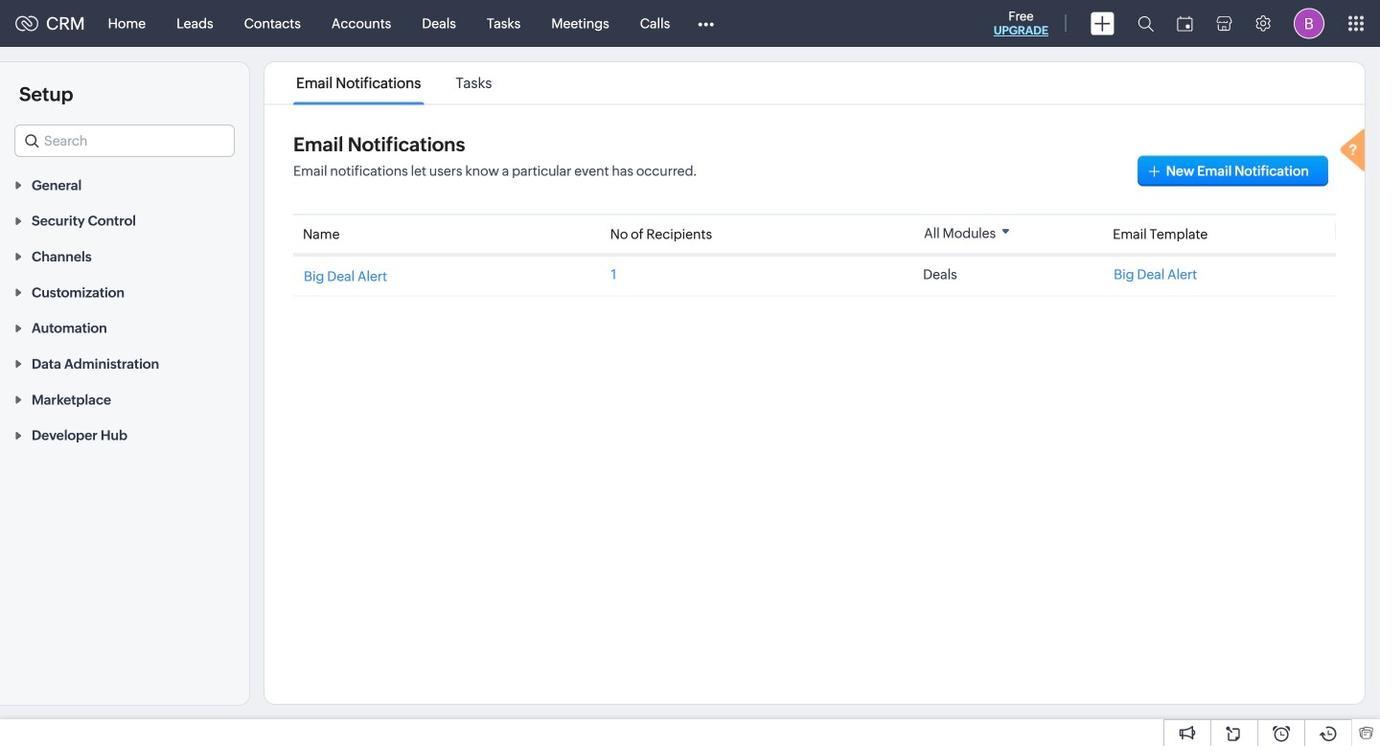 Task type: vqa. For each thing, say whether or not it's contained in the screenshot.
Ask
no



Task type: locate. For each thing, give the bounding box(es) containing it.
list
[[279, 62, 509, 104]]

search element
[[1126, 0, 1166, 47]]

calendar image
[[1177, 16, 1193, 31]]

None field
[[14, 125, 235, 157]]

create menu image
[[1091, 12, 1115, 35]]

Other Modules field
[[686, 8, 727, 39]]

profile element
[[1283, 0, 1336, 46]]



Task type: describe. For each thing, give the bounding box(es) containing it.
profile image
[[1294, 8, 1325, 39]]

search image
[[1138, 15, 1154, 32]]

Search text field
[[15, 126, 234, 156]]

create menu element
[[1079, 0, 1126, 46]]

logo image
[[15, 16, 38, 31]]



